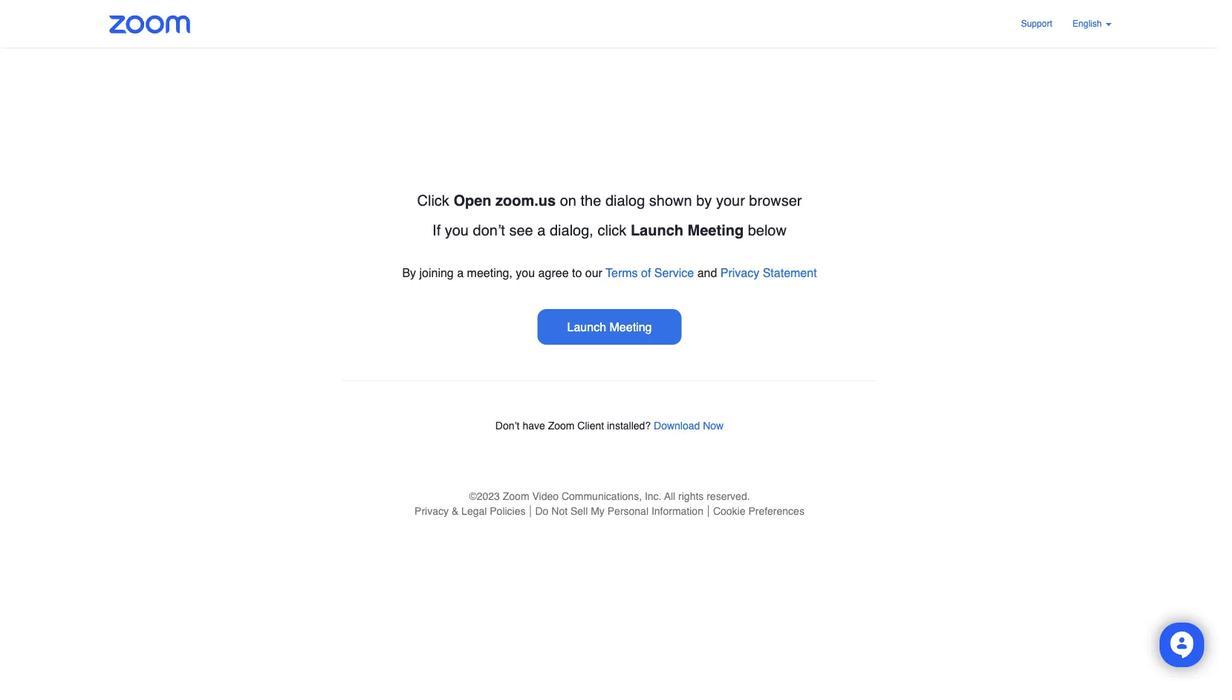 Task type: vqa. For each thing, say whether or not it's contained in the screenshot.
the see
yes



Task type: locate. For each thing, give the bounding box(es) containing it.
a
[[538, 222, 546, 239], [457, 266, 464, 280]]

launch
[[631, 222, 684, 239], [568, 320, 607, 334]]

privacy left &
[[415, 505, 449, 517]]

0 horizontal spatial launch
[[568, 320, 607, 334]]

agree
[[539, 266, 569, 280]]

0 vertical spatial launch
[[631, 222, 684, 239]]

by
[[402, 266, 416, 280]]

0 vertical spatial a
[[538, 222, 546, 239]]

0 horizontal spatial privacy
[[415, 505, 449, 517]]

below
[[748, 222, 787, 239]]

1 horizontal spatial zoom
[[548, 420, 575, 432]]

the
[[581, 192, 602, 209]]

personal
[[608, 505, 649, 517]]

1 horizontal spatial meeting
[[688, 222, 744, 239]]

my
[[591, 505, 605, 517]]

privacy
[[721, 266, 760, 280], [415, 505, 449, 517]]

cookie preferences
[[714, 505, 805, 517]]

support
[[1022, 19, 1053, 29]]

privacy statement button
[[721, 266, 817, 280]]

1 horizontal spatial a
[[538, 222, 546, 239]]

you
[[445, 222, 469, 239], [516, 266, 535, 280]]

see
[[510, 222, 534, 239]]

dialog
[[606, 192, 645, 209]]

1 vertical spatial meeting
[[610, 320, 652, 334]]

meeting down terms
[[610, 320, 652, 334]]

0 vertical spatial privacy
[[721, 266, 760, 280]]

banner
[[90, 0, 1130, 48]]

a right see
[[538, 222, 546, 239]]

client
[[578, 420, 604, 432]]

meeting inside button
[[610, 320, 652, 334]]

sell
[[571, 505, 588, 517]]

zoom
[[548, 420, 575, 432], [503, 490, 530, 502]]

launch meeting
[[568, 320, 652, 334]]

main content
[[298, 48, 922, 471]]

0 vertical spatial meeting
[[688, 222, 744, 239]]

a right joining
[[457, 266, 464, 280]]

privacy right the and
[[721, 266, 760, 280]]

1 horizontal spatial you
[[516, 266, 535, 280]]

meeting
[[688, 222, 744, 239], [610, 320, 652, 334]]

inc.
[[645, 490, 662, 502]]

have
[[523, 420, 545, 432]]

preferences
[[749, 505, 805, 517]]

launch down our on the top of the page
[[568, 320, 607, 334]]

english link
[[1073, 19, 1112, 29]]

communications,
[[562, 490, 642, 502]]

download
[[654, 420, 700, 432]]

joining
[[420, 266, 454, 280]]

now
[[703, 420, 724, 432]]

on
[[560, 192, 577, 209]]

you right if
[[445, 222, 469, 239]]

click open zoom.us on the dialog shown by your browser
[[417, 192, 802, 209]]

launch down shown
[[631, 222, 684, 239]]

if
[[433, 222, 441, 239]]

zoom right have
[[548, 420, 575, 432]]

meeting,
[[467, 266, 513, 280]]

©2023 zoom video communications, inc. all rights reserved.
[[469, 490, 750, 502]]

to
[[572, 266, 582, 280]]

by
[[697, 192, 712, 209]]

zoom up 'policies'
[[503, 490, 530, 502]]

0 horizontal spatial meeting
[[610, 320, 652, 334]]

our
[[586, 266, 603, 280]]

and
[[698, 266, 718, 280]]

by joining a meeting, you agree to our terms of service and privacy statement
[[402, 266, 817, 280]]

you left agree
[[516, 266, 535, 280]]

0 vertical spatial you
[[445, 222, 469, 239]]

1 vertical spatial launch
[[568, 320, 607, 334]]

statement
[[763, 266, 817, 280]]

do not sell my personal information
[[536, 505, 704, 517]]

information
[[652, 505, 704, 517]]

1 horizontal spatial launch
[[631, 222, 684, 239]]

1 vertical spatial zoom
[[503, 490, 530, 502]]

meeting down the by
[[688, 222, 744, 239]]

0 horizontal spatial a
[[457, 266, 464, 280]]



Task type: describe. For each thing, give the bounding box(es) containing it.
all
[[665, 490, 676, 502]]

don't have zoom client installed? download now
[[496, 420, 724, 432]]

cookie preferences button
[[708, 505, 809, 517]]

your
[[717, 192, 745, 209]]

don't
[[496, 420, 520, 432]]

0 vertical spatial zoom
[[548, 420, 575, 432]]

service
[[655, 266, 694, 280]]

1 horizontal spatial privacy
[[721, 266, 760, 280]]

privacy & legal policies link
[[410, 505, 530, 517]]

rights
[[679, 490, 704, 502]]

not
[[552, 505, 568, 517]]

policies
[[490, 505, 526, 517]]

reserved.
[[707, 490, 750, 502]]

do
[[536, 505, 549, 517]]

banner containing support
[[90, 0, 1130, 48]]

1 vertical spatial privacy
[[415, 505, 449, 517]]

video
[[533, 490, 559, 502]]

0 horizontal spatial you
[[445, 222, 469, 239]]

support link
[[1022, 19, 1053, 29]]

terms
[[606, 266, 638, 280]]

cookie
[[714, 505, 746, 517]]

shown
[[650, 192, 693, 209]]

download now button
[[654, 420, 724, 432]]

main content containing click
[[298, 48, 922, 471]]

english
[[1073, 19, 1105, 29]]

dialog,
[[550, 222, 594, 239]]

of
[[642, 266, 651, 280]]

terms of service button
[[606, 266, 694, 280]]

1 vertical spatial you
[[516, 266, 535, 280]]

open
[[454, 192, 492, 209]]

zoom.us
[[496, 192, 556, 209]]

legal
[[462, 505, 487, 517]]

don't
[[473, 222, 505, 239]]

launch meeting button
[[538, 309, 682, 345]]

if you don't see a dialog, click launch meeting below
[[433, 222, 787, 239]]

do not sell my personal information button
[[530, 505, 708, 517]]

click
[[417, 192, 450, 209]]

©2023
[[469, 490, 500, 502]]

privacy & legal policies
[[415, 505, 526, 517]]

installed?
[[607, 420, 651, 432]]

launch inside the "launch meeting" button
[[568, 320, 607, 334]]

click
[[598, 222, 627, 239]]

0 horizontal spatial zoom
[[503, 490, 530, 502]]

browser
[[750, 192, 802, 209]]

1 vertical spatial a
[[457, 266, 464, 280]]

&
[[452, 505, 459, 517]]



